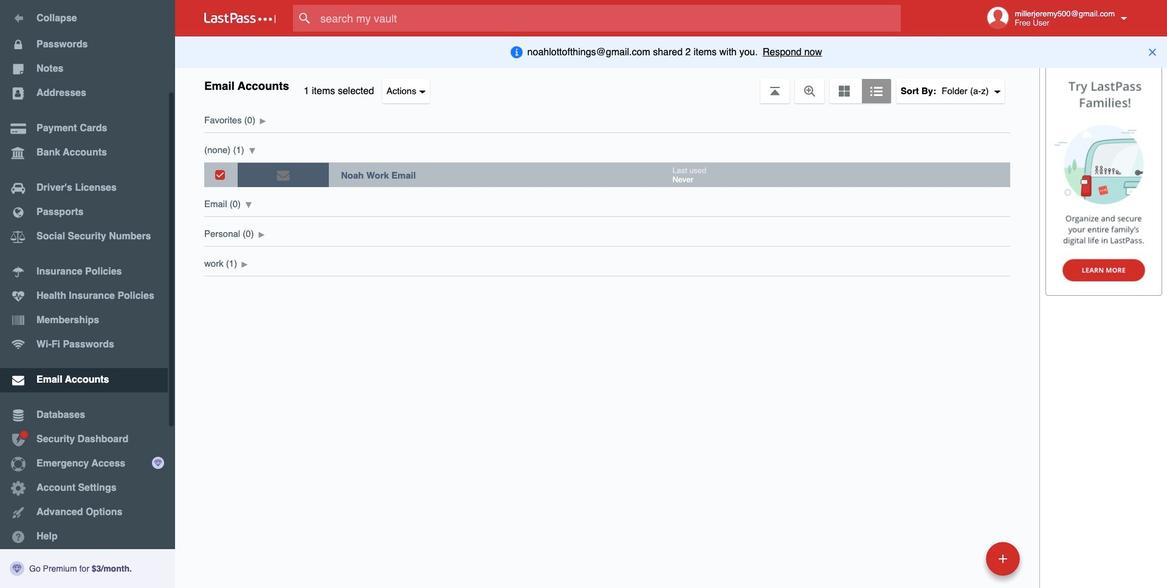 Task type: locate. For each thing, give the bounding box(es) containing it.
vault options navigation
[[175, 67, 1040, 103]]

new item navigation
[[903, 539, 1028, 589]]

Search search field
[[293, 5, 925, 32]]

main content main content
[[175, 103, 1040, 277]]



Task type: vqa. For each thing, say whether or not it's contained in the screenshot.
'Main navigation' NAVIGATION
yes



Task type: describe. For each thing, give the bounding box(es) containing it.
lastpass image
[[204, 13, 276, 24]]

search my vault text field
[[293, 5, 925, 32]]

main navigation navigation
[[0, 0, 175, 589]]

new item element
[[903, 542, 1025, 577]]



